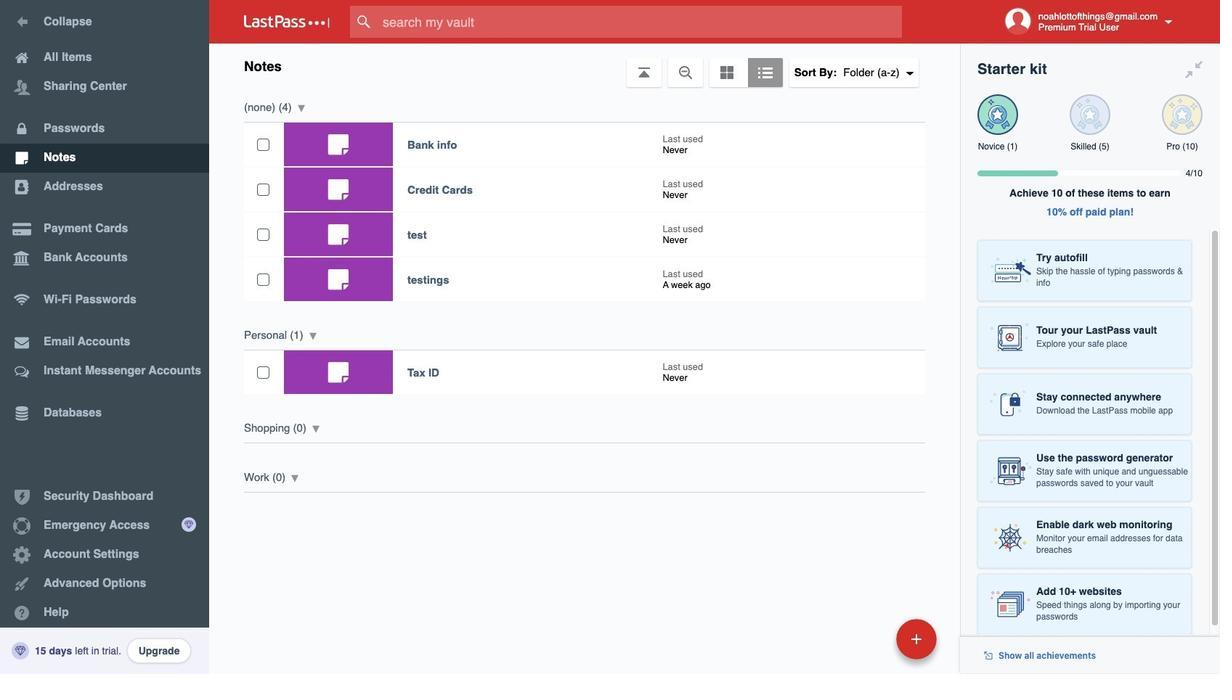 Task type: describe. For each thing, give the bounding box(es) containing it.
vault options navigation
[[209, 44, 960, 87]]

new item navigation
[[796, 615, 946, 675]]



Task type: vqa. For each thing, say whether or not it's contained in the screenshot.
password field
no



Task type: locate. For each thing, give the bounding box(es) containing it.
new item element
[[796, 619, 942, 660]]

search my vault text field
[[350, 6, 930, 38]]

lastpass image
[[244, 15, 330, 28]]

main navigation navigation
[[0, 0, 209, 675]]

Search search field
[[350, 6, 930, 38]]



